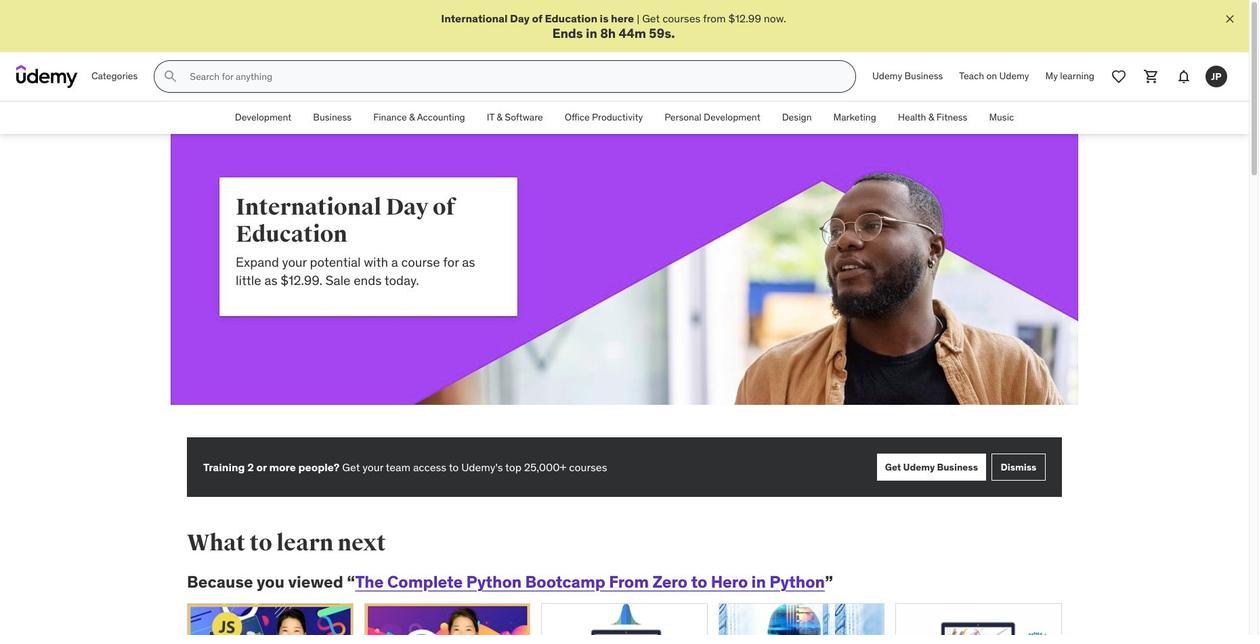 Task type: locate. For each thing, give the bounding box(es) containing it.
notifications image
[[1176, 69, 1193, 85]]

close image
[[1224, 12, 1237, 26]]

submit search image
[[163, 69, 179, 85]]



Task type: vqa. For each thing, say whether or not it's contained in the screenshot.
Submit search image
yes



Task type: describe. For each thing, give the bounding box(es) containing it.
shopping cart with 0 items image
[[1144, 69, 1160, 85]]

udemy image
[[16, 65, 78, 88]]

wishlist image
[[1111, 69, 1128, 85]]

Search for anything text field
[[187, 65, 840, 88]]



